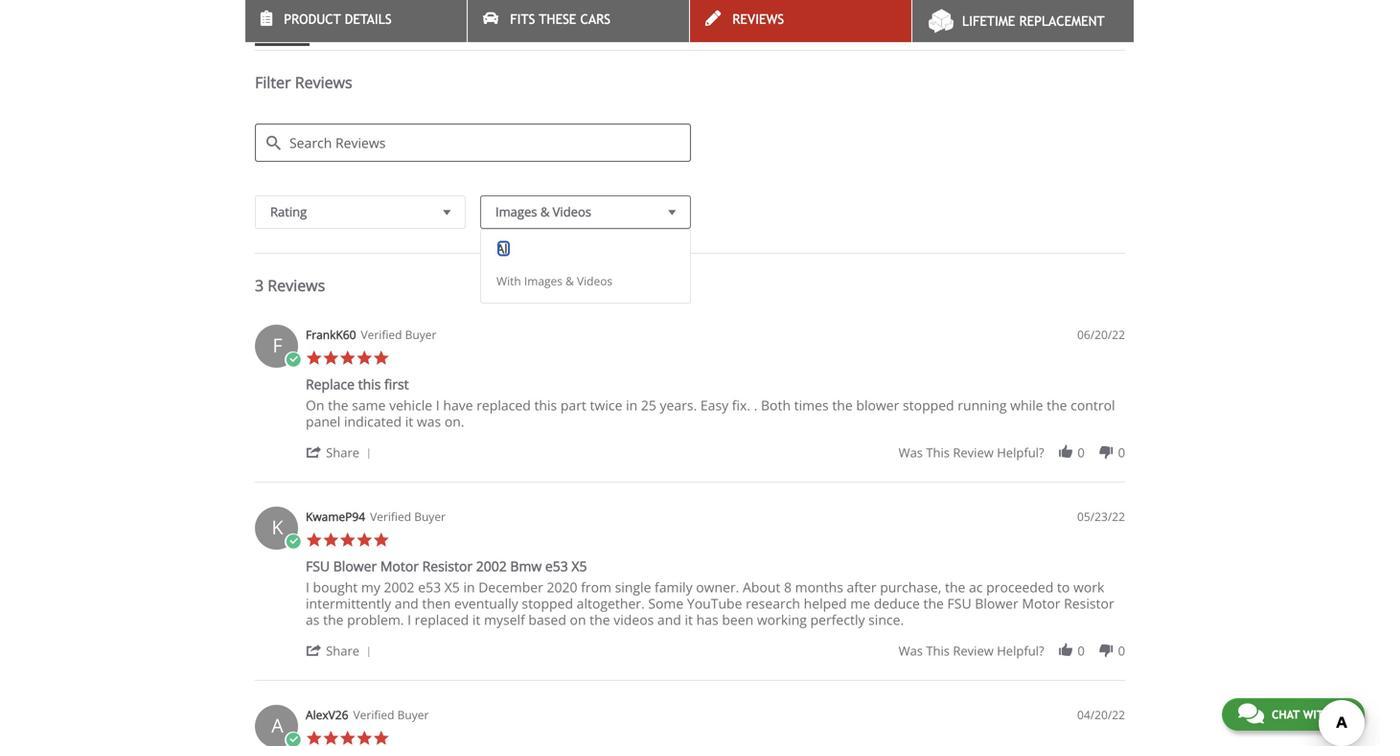 Task type: vqa. For each thing, say whether or not it's contained in the screenshot.
KwameP94
yes



Task type: describe. For each thing, give the bounding box(es) containing it.
lifetime
[[962, 13, 1015, 29]]

then
[[422, 595, 451, 613]]

the left 'ac'
[[945, 579, 966, 597]]

control
[[1071, 397, 1115, 415]]

reviews link
[[690, 0, 912, 42]]

reviews
[[255, 20, 310, 39]]

while
[[1011, 397, 1043, 415]]

3
[[255, 275, 264, 296]]

altogether.
[[577, 595, 645, 613]]

product details
[[284, 12, 392, 27]]

0 horizontal spatial i
[[306, 579, 310, 597]]

2020
[[547, 579, 578, 597]]

blower
[[856, 397, 900, 415]]

f
[[273, 332, 282, 359]]

details
[[345, 12, 392, 27]]

star image down the kwamep94
[[306, 532, 323, 549]]

twice
[[590, 397, 623, 415]]

same
[[352, 397, 386, 415]]

a
[[271, 713, 284, 739]]

videos inside field
[[553, 203, 591, 221]]

review date 04/20/22 element
[[1078, 708, 1125, 724]]

myself
[[484, 611, 525, 630]]

all list box
[[480, 229, 691, 304]]

reviews for 3 reviews
[[268, 275, 325, 296]]

04/20/22
[[1078, 708, 1125, 723]]

with images & videos
[[497, 273, 613, 289]]

circle checkmark image for k
[[285, 534, 301, 551]]

product details link
[[245, 0, 467, 42]]

both
[[761, 397, 791, 415]]

the right "deduce"
[[924, 595, 944, 613]]

06/20/22
[[1078, 327, 1125, 343]]

research
[[746, 595, 800, 613]]

chat
[[1272, 708, 1300, 722]]

0 horizontal spatial motor
[[380, 558, 419, 576]]

has
[[697, 611, 719, 630]]

0 vertical spatial blower
[[333, 558, 377, 576]]

the down replace at the bottom of page
[[328, 397, 349, 415]]

1 horizontal spatial fsu
[[948, 595, 972, 613]]

review date 05/23/22 element
[[1078, 509, 1125, 526]]

in inside fsu blower motor resistor 2002 bmw e53 x5 i bought my 2002 e53 x5 in december 2020 from single family owner. about 8 months after purchase, the ac proceeded to work intermittently and then eventually stopped altogether. some youtube research helped me deduce the fsu blower motor resistor as the problem. i replaced it myself based on the videos and it has been working perfectly since.
[[463, 579, 475, 597]]

bmw
[[510, 558, 542, 576]]

fits
[[510, 12, 535, 27]]

verified buyer heading for a
[[353, 708, 429, 724]]

magnifying glass image
[[267, 136, 281, 151]]

chat with us link
[[1222, 699, 1365, 731]]

.
[[754, 397, 758, 415]]

eventually
[[454, 595, 518, 613]]

with images & videos link
[[497, 273, 613, 289]]

0 horizontal spatial e53
[[418, 579, 441, 597]]

share image
[[306, 643, 323, 660]]

star image down frankk60
[[323, 350, 339, 367]]

running
[[958, 397, 1007, 415]]

was for f
[[899, 445, 923, 462]]

cars
[[580, 12, 611, 27]]

review for k
[[953, 643, 994, 660]]

with
[[497, 273, 521, 289]]

1 vertical spatial resistor
[[1064, 595, 1115, 613]]

product
[[284, 12, 341, 27]]

seperator image
[[363, 449, 375, 460]]

star image down frankk60 verified buyer
[[356, 350, 373, 367]]

share button for f
[[306, 444, 378, 462]]

family
[[655, 579, 693, 597]]

tab panel containing f
[[245, 316, 1135, 747]]

lifetime replacement link
[[913, 0, 1134, 42]]

& inside field
[[541, 203, 550, 221]]

months
[[795, 579, 844, 597]]

verified for f
[[361, 327, 402, 343]]

kwamep94 verified buyer
[[306, 509, 446, 525]]

been
[[722, 611, 754, 630]]

videos inside all list box
[[577, 273, 613, 289]]

panel
[[306, 413, 341, 431]]

alexv26 verified buyer
[[306, 708, 429, 723]]

was for k
[[899, 643, 923, 660]]

1 horizontal spatial and
[[658, 611, 681, 630]]

helpful? for f
[[997, 445, 1045, 462]]

stopped inside the replace this first on the same vehicle i have replaced this part twice in 25 years. easy fix. . both times the blower stopped running while the control panel indicated it was on.
[[903, 397, 954, 415]]

05/23/22
[[1078, 509, 1125, 525]]

review for f
[[953, 445, 994, 462]]

k
[[272, 514, 283, 541]]

verified for k
[[370, 509, 411, 525]]

share for f
[[326, 445, 360, 462]]

group for k
[[899, 643, 1125, 660]]

replaced inside fsu blower motor resistor 2002 bmw e53 x5 i bought my 2002 e53 x5 in december 2020 from single family owner. about 8 months after purchase, the ac proceeded to work intermittently and then eventually stopped altogether. some youtube research helped me deduce the fsu blower motor resistor as the problem. i replaced it myself based on the videos and it has been working perfectly since.
[[415, 611, 469, 630]]

verified for a
[[353, 708, 394, 723]]

comments image
[[1238, 703, 1264, 726]]

after
[[847, 579, 877, 597]]

seperator image
[[363, 647, 375, 659]]

as
[[306, 611, 320, 630]]

Rating Filter field
[[255, 196, 466, 229]]

vote up review by frankk60 on 20 jun 2022 image
[[1058, 445, 1074, 461]]

& inside all list box
[[566, 273, 574, 289]]

frankk60 verified buyer
[[306, 327, 437, 343]]

star image down "alexv26 verified buyer"
[[356, 731, 373, 747]]

star image down kwamep94 verified buyer
[[373, 532, 390, 549]]

with
[[1303, 708, 1332, 722]]

0 right vote down review by frankk60 on 20 jun 2022 image in the bottom right of the page
[[1118, 445, 1125, 462]]

have
[[443, 397, 473, 415]]

replace this first on the same vehicle i have replaced this part twice in 25 years. easy fix. . both times the blower stopped running while the control panel indicated it was on.
[[306, 375, 1115, 431]]

on.
[[445, 413, 464, 431]]

the right on
[[590, 611, 610, 630]]

all
[[497, 240, 511, 258]]

me
[[851, 595, 871, 613]]

videos
[[614, 611, 654, 630]]



Task type: locate. For each thing, give the bounding box(es) containing it.
purchase,
[[880, 579, 942, 597]]

1 helpful? from the top
[[997, 445, 1045, 462]]

0 vertical spatial in
[[626, 397, 638, 415]]

buyer for f
[[405, 327, 437, 343]]

filter reviews heading
[[255, 72, 1125, 109]]

down triangle image inside the images & videos field
[[664, 202, 681, 222]]

circle checkmark image right a
[[285, 733, 301, 747]]

fsu right purchase,
[[948, 595, 972, 613]]

e53 right my
[[418, 579, 441, 597]]

review
[[953, 445, 994, 462], [953, 643, 994, 660]]

the right times
[[832, 397, 853, 415]]

and left then
[[395, 595, 419, 613]]

review down the running at bottom
[[953, 445, 994, 462]]

0 vertical spatial share button
[[306, 444, 378, 462]]

verified buyer heading
[[361, 327, 437, 343], [370, 509, 446, 526], [353, 708, 429, 724]]

intermittently
[[306, 595, 391, 613]]

and
[[395, 595, 419, 613], [658, 611, 681, 630]]

2 share from the top
[[326, 643, 360, 660]]

review date 06/20/22 element
[[1078, 327, 1125, 343]]

single
[[615, 579, 651, 597]]

0 vertical spatial review
[[953, 445, 994, 462]]

0 vertical spatial motor
[[380, 558, 419, 576]]

replaced inside the replace this first on the same vehicle i have replaced this part twice in 25 years. easy fix. . both times the blower stopped running while the control panel indicated it was on.
[[477, 397, 531, 415]]

buyer for a
[[397, 708, 429, 723]]

1 share from the top
[[326, 445, 360, 462]]

was
[[899, 445, 923, 462], [899, 643, 923, 660]]

0 vertical spatial verified buyer heading
[[361, 327, 437, 343]]

star image
[[306, 350, 323, 367], [323, 350, 339, 367], [356, 350, 373, 367], [306, 532, 323, 549], [373, 532, 390, 549], [323, 731, 339, 747], [356, 731, 373, 747]]

verified right frankk60
[[361, 327, 402, 343]]

1 vertical spatial review
[[953, 643, 994, 660]]

circle checkmark image for a
[[285, 733, 301, 747]]

0 vertical spatial stopped
[[903, 397, 954, 415]]

years.
[[660, 397, 697, 415]]

december
[[479, 579, 543, 597]]

1 horizontal spatial resistor
[[1064, 595, 1115, 613]]

images inside field
[[496, 203, 537, 221]]

2 vertical spatial i
[[408, 611, 411, 630]]

stopped inside fsu blower motor resistor 2002 bmw e53 x5 i bought my 2002 e53 x5 in december 2020 from single family owner. about 8 months after purchase, the ac proceeded to work intermittently and then eventually stopped altogether. some youtube research helped me deduce the fsu blower motor resistor as the problem. i replaced it myself based on the videos and it has been working perfectly since.
[[522, 595, 573, 613]]

1 vertical spatial videos
[[577, 273, 613, 289]]

2 was from the top
[[899, 643, 923, 660]]

group
[[899, 445, 1125, 462], [899, 643, 1125, 660]]

buyer up fsu blower motor resistor 2002 bmw e53 x5 heading
[[414, 509, 446, 525]]

fsu
[[306, 558, 330, 576], [948, 595, 972, 613]]

images & videos element
[[480, 196, 691, 304]]

0 vertical spatial fsu
[[306, 558, 330, 576]]

2 vertical spatial verified
[[353, 708, 394, 723]]

2 vertical spatial verified buyer heading
[[353, 708, 429, 724]]

1 vertical spatial images
[[524, 273, 563, 289]]

motor left work
[[1022, 595, 1061, 613]]

frankk60
[[306, 327, 356, 343]]

in inside the replace this first on the same vehicle i have replaced this part twice in 25 years. easy fix. . both times the blower stopped running while the control panel indicated it was on.
[[626, 397, 638, 415]]

based
[[529, 611, 566, 630]]

group down the proceeded on the bottom right
[[899, 643, 1125, 660]]

0 vertical spatial helpful?
[[997, 445, 1045, 462]]

0 horizontal spatial down triangle image
[[439, 202, 455, 222]]

motor
[[380, 558, 419, 576], [1022, 595, 1061, 613]]

videos
[[553, 203, 591, 221], [577, 273, 613, 289]]

the right 'as'
[[323, 611, 344, 630]]

1 share button from the top
[[306, 444, 378, 462]]

the right while at the right of the page
[[1047, 397, 1068, 415]]

1 vertical spatial blower
[[975, 595, 1019, 613]]

indicated
[[344, 413, 402, 431]]

fix.
[[732, 397, 751, 415]]

was this review helpful? for k
[[899, 643, 1045, 660]]

tab panel
[[245, 316, 1135, 747]]

0 vertical spatial x5
[[572, 558, 587, 576]]

down triangle image for rating
[[439, 202, 455, 222]]

1 vertical spatial buyer
[[414, 509, 446, 525]]

1 horizontal spatial e53
[[545, 558, 568, 576]]

this
[[358, 375, 381, 394], [534, 397, 557, 415], [926, 445, 950, 462], [926, 643, 950, 660]]

2002 up december
[[476, 558, 507, 576]]

0 vertical spatial 2002
[[476, 558, 507, 576]]

fits these cars
[[510, 12, 611, 27]]

alexv26
[[306, 708, 348, 723]]

my
[[361, 579, 381, 597]]

1 review from the top
[[953, 445, 994, 462]]

it left myself
[[473, 611, 481, 630]]

0 horizontal spatial fsu
[[306, 558, 330, 576]]

0 horizontal spatial blower
[[333, 558, 377, 576]]

1 vertical spatial replaced
[[415, 611, 469, 630]]

to
[[1057, 579, 1070, 597]]

verified buyer heading for f
[[361, 327, 437, 343]]

it left was
[[405, 413, 413, 431]]

verified buyer heading up fsu blower motor resistor 2002 bmw e53 x5 heading
[[370, 509, 446, 526]]

times
[[794, 397, 829, 415]]

from
[[581, 579, 612, 597]]

filter
[[255, 72, 291, 93]]

1 horizontal spatial &
[[566, 273, 574, 289]]

in left 25
[[626, 397, 638, 415]]

1 vertical spatial stopped
[[522, 595, 573, 613]]

vote down review by frankk60 on 20 jun 2022 image
[[1098, 445, 1115, 461]]

x5 left december
[[445, 579, 460, 597]]

filter reviews
[[255, 72, 352, 93]]

bought
[[313, 579, 358, 597]]

rating
[[270, 203, 307, 221]]

was this review helpful? for f
[[899, 445, 1045, 462]]

down triangle image for images & videos
[[664, 202, 681, 222]]

1 vertical spatial was this review helpful?
[[899, 643, 1045, 660]]

circle checkmark image right k
[[285, 534, 301, 551]]

stopped down bmw
[[522, 595, 573, 613]]

x5 up from
[[572, 558, 587, 576]]

the
[[328, 397, 349, 415], [832, 397, 853, 415], [1047, 397, 1068, 415], [945, 579, 966, 597], [924, 595, 944, 613], [323, 611, 344, 630], [590, 611, 610, 630]]

3 reviews
[[255, 275, 325, 296]]

it inside the replace this first on the same vehicle i have replaced this part twice in 25 years. easy fix. . both times the blower stopped running while the control panel indicated it was on.
[[405, 413, 413, 431]]

reviews inside filter reviews heading
[[295, 72, 352, 93]]

vehicle
[[389, 397, 433, 415]]

1 vertical spatial reviews
[[295, 72, 352, 93]]

0 vertical spatial buyer
[[405, 327, 437, 343]]

proceeded
[[987, 579, 1054, 597]]

helpful? left vote up review by kwamep94 on 23 may 2022 image
[[997, 643, 1045, 660]]

2 circle checkmark image from the top
[[285, 733, 301, 747]]

motor up my
[[380, 558, 419, 576]]

replaced down fsu blower motor resistor 2002 bmw e53 x5 heading
[[415, 611, 469, 630]]

vote down review by kwamep94 on 23 may 2022 image
[[1098, 643, 1115, 660]]

1 horizontal spatial motor
[[1022, 595, 1061, 613]]

2 vertical spatial reviews
[[268, 275, 325, 296]]

images & videos
[[496, 203, 591, 221]]

Search Reviews search field
[[255, 124, 691, 162]]

0 vertical spatial e53
[[545, 558, 568, 576]]

2002 right my
[[384, 579, 415, 597]]

images inside all list box
[[524, 273, 563, 289]]

0 vertical spatial verified
[[361, 327, 402, 343]]

chat with us
[[1272, 708, 1349, 722]]

2 share button from the top
[[306, 642, 378, 660]]

videos up all list box
[[553, 203, 591, 221]]

1 vertical spatial i
[[306, 579, 310, 597]]

1 group from the top
[[899, 445, 1125, 462]]

deduce
[[874, 595, 920, 613]]

fsu blower motor resistor 2002 bmw e53 x5 i bought my 2002 e53 x5 in december 2020 from single family owner. about 8 months after purchase, the ac proceeded to work intermittently and then eventually stopped altogether. some youtube research helped me deduce the fsu blower motor resistor as the problem. i replaced it myself based on the videos and it has been working perfectly since.
[[306, 558, 1115, 630]]

share button down panel
[[306, 444, 378, 462]]

buyer right alexv26
[[397, 708, 429, 723]]

0 vertical spatial i
[[436, 397, 440, 415]]

0 right vote up review by kwamep94 on 23 may 2022 image
[[1078, 643, 1085, 660]]

about
[[743, 579, 781, 597]]

1 vertical spatial x5
[[445, 579, 460, 597]]

down triangle image inside rating field
[[439, 202, 455, 222]]

2 review from the top
[[953, 643, 994, 660]]

2002
[[476, 558, 507, 576], [384, 579, 415, 597]]

2 horizontal spatial it
[[685, 611, 693, 630]]

0 vertical spatial resistor
[[422, 558, 473, 576]]

1 horizontal spatial down triangle image
[[664, 202, 681, 222]]

0 right the vote down review by kwamep94 on 23 may 2022 'image'
[[1118, 643, 1125, 660]]

fsu blower motor resistor 2002 bmw e53 x5 heading
[[306, 558, 587, 580]]

0 horizontal spatial x5
[[445, 579, 460, 597]]

helpful? left the vote up review by frankk60 on 20 jun 2022 "image" at the bottom
[[997, 445, 1045, 462]]

share for k
[[326, 643, 360, 660]]

us
[[1335, 708, 1349, 722]]

fits these cars link
[[468, 0, 689, 42]]

work
[[1074, 579, 1105, 597]]

was down blower at the right bottom of the page
[[899, 445, 923, 462]]

share left seperator image
[[326, 445, 360, 462]]

0 vertical spatial reviews
[[733, 12, 784, 27]]

star image right circle checkmark image
[[306, 350, 323, 367]]

verified buyer heading for k
[[370, 509, 446, 526]]

reviews inside reviews 'link'
[[733, 12, 784, 27]]

0 horizontal spatial it
[[405, 413, 413, 431]]

replace
[[306, 375, 355, 394]]

fsu up bought
[[306, 558, 330, 576]]

on
[[306, 397, 324, 415]]

0 vertical spatial was this review helpful?
[[899, 445, 1045, 462]]

reviews for filter reviews
[[295, 72, 352, 93]]

1 vertical spatial motor
[[1022, 595, 1061, 613]]

replaced
[[477, 397, 531, 415], [415, 611, 469, 630]]

replacement
[[1020, 13, 1105, 29]]

0 vertical spatial group
[[899, 445, 1125, 462]]

2 horizontal spatial i
[[436, 397, 440, 415]]

kwamep94
[[306, 509, 365, 525]]

videos down the images & videos field
[[577, 273, 613, 289]]

was this review helpful? down the running at bottom
[[899, 445, 1045, 462]]

helpful? for k
[[997, 643, 1045, 660]]

share button for k
[[306, 642, 378, 660]]

0 horizontal spatial resistor
[[422, 558, 473, 576]]

1 vertical spatial 2002
[[384, 579, 415, 597]]

0 horizontal spatial 2002
[[384, 579, 415, 597]]

0 horizontal spatial in
[[463, 579, 475, 597]]

x5
[[572, 558, 587, 576], [445, 579, 460, 597]]

1 was this review helpful? from the top
[[899, 445, 1045, 462]]

i left have
[[436, 397, 440, 415]]

ac
[[969, 579, 983, 597]]

2 down triangle image from the left
[[664, 202, 681, 222]]

review down 'ac'
[[953, 643, 994, 660]]

0 horizontal spatial stopped
[[522, 595, 573, 613]]

1 horizontal spatial replaced
[[477, 397, 531, 415]]

youtube
[[687, 595, 742, 613]]

1 horizontal spatial blower
[[975, 595, 1019, 613]]

share left seperator icon
[[326, 643, 360, 660]]

0 horizontal spatial and
[[395, 595, 419, 613]]

blower up my
[[333, 558, 377, 576]]

these
[[539, 12, 576, 27]]

circle checkmark image
[[285, 534, 301, 551], [285, 733, 301, 747]]

1 vertical spatial share button
[[306, 642, 378, 660]]

0 vertical spatial &
[[541, 203, 550, 221]]

Images & Videos Filter field
[[480, 196, 691, 229]]

replaced right have
[[477, 397, 531, 415]]

verified buyer heading up first
[[361, 327, 437, 343]]

reviews
[[733, 12, 784, 27], [295, 72, 352, 93], [268, 275, 325, 296]]

images right with
[[524, 273, 563, 289]]

buyer for k
[[414, 509, 446, 525]]

i inside the replace this first on the same vehicle i have replaced this part twice in 25 years. easy fix. . both times the blower stopped running while the control panel indicated it was on.
[[436, 397, 440, 415]]

and down family
[[658, 611, 681, 630]]

0 right the vote up review by frankk60 on 20 jun 2022 "image" at the bottom
[[1078, 445, 1085, 462]]

buyer up first
[[405, 327, 437, 343]]

1 vertical spatial share
[[326, 643, 360, 660]]

stopped
[[903, 397, 954, 415], [522, 595, 573, 613]]

i left then
[[408, 611, 411, 630]]

1 vertical spatial circle checkmark image
[[285, 733, 301, 747]]

1 vertical spatial verified
[[370, 509, 411, 525]]

some
[[648, 595, 684, 613]]

2 was this review helpful? from the top
[[899, 643, 1045, 660]]

was down since.
[[899, 643, 923, 660]]

&
[[541, 203, 550, 221], [566, 273, 574, 289]]

1 horizontal spatial it
[[473, 611, 481, 630]]

0 vertical spatial circle checkmark image
[[285, 534, 301, 551]]

1 vertical spatial was
[[899, 643, 923, 660]]

1 circle checkmark image from the top
[[285, 534, 301, 551]]

1 horizontal spatial x5
[[572, 558, 587, 576]]

on
[[570, 611, 586, 630]]

helpful?
[[997, 445, 1045, 462], [997, 643, 1045, 660]]

verified right the kwamep94
[[370, 509, 411, 525]]

star image down alexv26
[[323, 731, 339, 747]]

group for f
[[899, 445, 1125, 462]]

images up all link on the top
[[496, 203, 537, 221]]

1 horizontal spatial i
[[408, 611, 411, 630]]

1 vertical spatial group
[[899, 643, 1125, 660]]

0 vertical spatial images
[[496, 203, 537, 221]]

1 horizontal spatial 2002
[[476, 558, 507, 576]]

0 vertical spatial videos
[[553, 203, 591, 221]]

was
[[417, 413, 441, 431]]

25
[[641, 397, 657, 415]]

images
[[496, 203, 537, 221], [524, 273, 563, 289]]

2 vertical spatial buyer
[[397, 708, 429, 723]]

1 down triangle image from the left
[[439, 202, 455, 222]]

1 vertical spatial helpful?
[[997, 643, 1045, 660]]

0 horizontal spatial replaced
[[415, 611, 469, 630]]

lifetime replacement
[[962, 13, 1105, 29]]

1 vertical spatial &
[[566, 273, 574, 289]]

part
[[561, 397, 587, 415]]

share image
[[306, 445, 323, 461]]

0 vertical spatial was
[[899, 445, 923, 462]]

blower left to
[[975, 595, 1019, 613]]

1 horizontal spatial in
[[626, 397, 638, 415]]

verified right alexv26
[[353, 708, 394, 723]]

circle checkmark image
[[285, 352, 301, 369]]

down triangle image
[[439, 202, 455, 222], [664, 202, 681, 222]]

i left bought
[[306, 579, 310, 597]]

was this review helpful?
[[899, 445, 1045, 462], [899, 643, 1045, 660]]

resistor up then
[[422, 558, 473, 576]]

1 horizontal spatial stopped
[[903, 397, 954, 415]]

8
[[784, 579, 792, 597]]

verified buyer heading right alexv26
[[353, 708, 429, 724]]

perfectly
[[811, 611, 865, 630]]

resistor up the vote down review by kwamep94 on 23 may 2022 'image'
[[1064, 595, 1115, 613]]

1 vertical spatial in
[[463, 579, 475, 597]]

working
[[757, 611, 807, 630]]

vote up review by kwamep94 on 23 may 2022 image
[[1058, 643, 1074, 660]]

owner.
[[696, 579, 739, 597]]

group down while at the right of the page
[[899, 445, 1125, 462]]

in right then
[[463, 579, 475, 597]]

1 was from the top
[[899, 445, 923, 462]]

easy
[[701, 397, 729, 415]]

was this review helpful? down 'ac'
[[899, 643, 1045, 660]]

2 group from the top
[[899, 643, 1125, 660]]

0 horizontal spatial &
[[541, 203, 550, 221]]

helped
[[804, 595, 847, 613]]

e53
[[545, 558, 568, 576], [418, 579, 441, 597]]

2 helpful? from the top
[[997, 643, 1045, 660]]

0 vertical spatial replaced
[[477, 397, 531, 415]]

blower
[[333, 558, 377, 576], [975, 595, 1019, 613]]

1 vertical spatial fsu
[[948, 595, 972, 613]]

all link
[[497, 240, 511, 258]]

1 vertical spatial verified buyer heading
[[370, 509, 446, 526]]

1 vertical spatial e53
[[418, 579, 441, 597]]

share
[[326, 445, 360, 462], [326, 643, 360, 660]]

e53 up "2020"
[[545, 558, 568, 576]]

stopped right blower at the right bottom of the page
[[903, 397, 954, 415]]

0 vertical spatial share
[[326, 445, 360, 462]]

star image
[[339, 350, 356, 367], [373, 350, 390, 367], [323, 532, 339, 549], [339, 532, 356, 549], [356, 532, 373, 549], [306, 731, 323, 747], [339, 731, 356, 747], [373, 731, 390, 747]]

replace this first heading
[[306, 375, 409, 398]]

share button down 'as'
[[306, 642, 378, 660]]

it left has
[[685, 611, 693, 630]]



